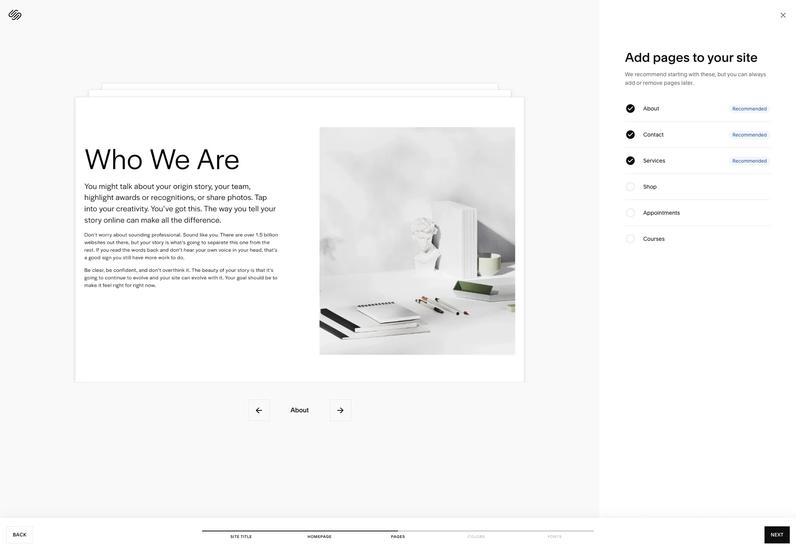Task type: describe. For each thing, give the bounding box(es) containing it.
your
[[708, 50, 734, 65]]

we recommend starting with these, but you can always add or remove pages later.
[[626, 71, 767, 86]]

add pages to your site
[[626, 50, 759, 65]]

recommended for contact
[[733, 132, 768, 138]]

site
[[231, 535, 240, 539]]

pages inside we recommend starting with these, but you can always add or remove pages later.
[[665, 79, 681, 86]]

add
[[626, 79, 636, 86]]

we
[[626, 71, 634, 78]]

always
[[750, 71, 767, 78]]

courses
[[644, 235, 665, 242]]

fonts
[[548, 535, 562, 539]]

next button
[[765, 527, 791, 544]]

site
[[737, 50, 759, 65]]

view next image
[[337, 406, 345, 415]]

services
[[644, 157, 666, 164]]

or
[[637, 79, 642, 86]]

you
[[728, 71, 738, 78]]

recommend
[[635, 71, 667, 78]]

0 vertical spatial pages
[[654, 50, 691, 65]]

starting
[[669, 71, 688, 78]]

view previous image
[[255, 406, 263, 415]]

homepage
[[308, 535, 332, 539]]

but
[[718, 71, 727, 78]]



Task type: locate. For each thing, give the bounding box(es) containing it.
pages down starting
[[665, 79, 681, 86]]

add
[[626, 50, 651, 65]]

title
[[241, 535, 252, 539]]

colors
[[468, 535, 486, 539]]

0 vertical spatial recommended
[[733, 106, 768, 111]]

services page with three services, pricing, and service overview image
[[89, 90, 512, 358]]

site title
[[231, 535, 252, 539]]

back button
[[6, 527, 33, 544]]

recommended for about
[[733, 106, 768, 111]]

pages
[[391, 535, 405, 539]]

0 vertical spatial about
[[644, 105, 660, 112]]

recommended for services
[[733, 158, 768, 164]]

pages up starting
[[654, 50, 691, 65]]

appointments
[[644, 209, 681, 216]]

later.
[[682, 79, 694, 86]]

1 horizontal spatial about
[[644, 105, 660, 112]]

pages
[[654, 50, 691, 65], [665, 79, 681, 86]]

can
[[739, 71, 748, 78]]

2 recommended from the top
[[733, 132, 768, 138]]

recommended
[[733, 106, 768, 111], [733, 132, 768, 138], [733, 158, 768, 164]]

1 vertical spatial recommended
[[733, 132, 768, 138]]

back
[[13, 532, 26, 538]]

with
[[689, 71, 700, 78]]

next
[[772, 532, 785, 538]]

3 recommended from the top
[[733, 158, 768, 164]]

2 vertical spatial recommended
[[733, 158, 768, 164]]

1 recommended from the top
[[733, 106, 768, 111]]

these,
[[701, 71, 717, 78]]

about
[[644, 105, 660, 112], [291, 406, 309, 414]]

0 horizontal spatial about
[[291, 406, 309, 414]]

1 vertical spatial pages
[[665, 79, 681, 86]]

to
[[693, 50, 705, 65]]

contact
[[644, 131, 664, 138]]

1 vertical spatial about
[[291, 406, 309, 414]]

about page with text and images image
[[75, 97, 525, 383]]

shop
[[644, 183, 657, 190]]

contact page with email and phone contact, location, and contact form image
[[102, 83, 498, 335]]

remove
[[644, 79, 663, 86]]



Task type: vqa. For each thing, say whether or not it's contained in the screenshot.
2nd Recommended from the bottom
yes



